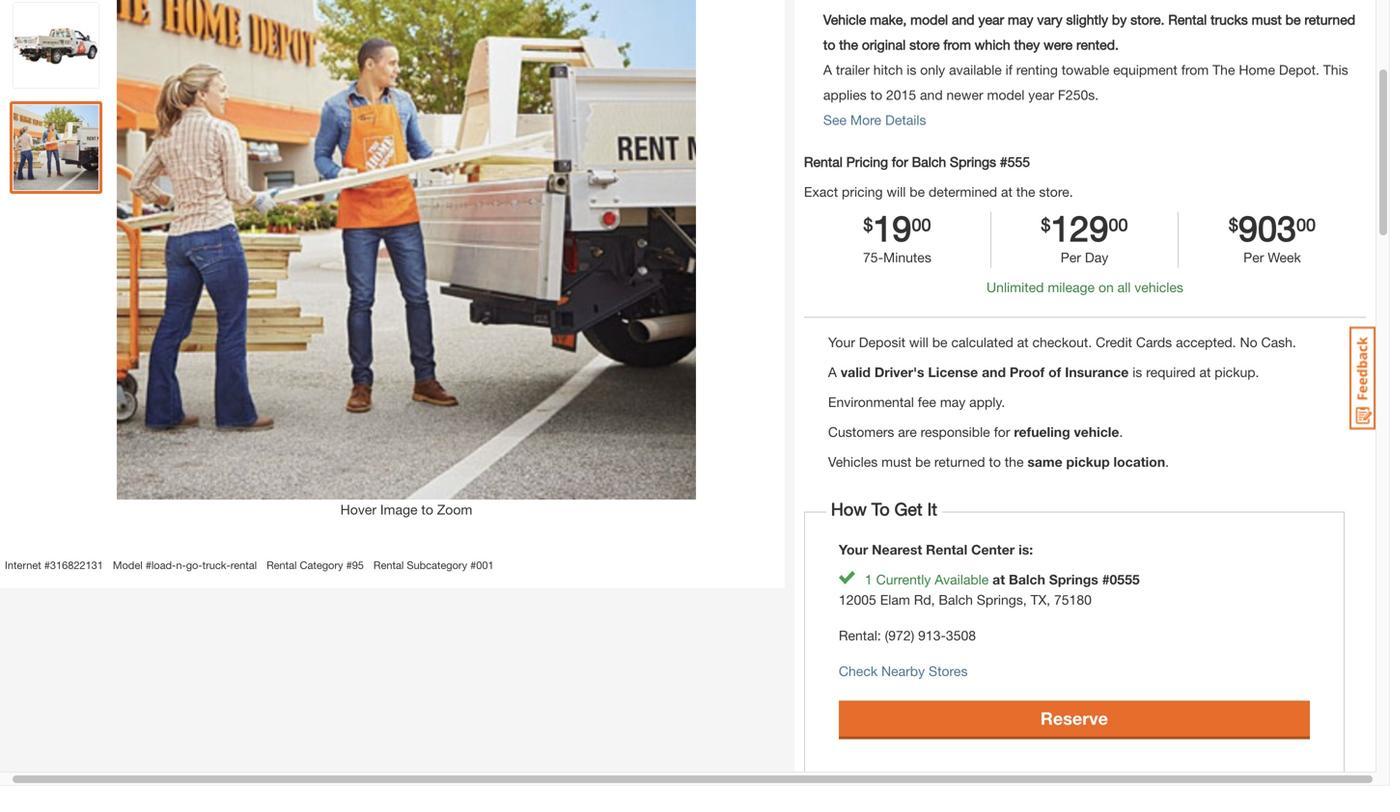 Task type: describe. For each thing, give the bounding box(es) containing it.
19
[[873, 208, 912, 249]]

75-minutes
[[863, 250, 931, 266]]

they
[[1014, 37, 1040, 53]]

0 horizontal spatial returned
[[934, 454, 985, 470]]

pricing
[[842, 184, 883, 200]]

only
[[920, 62, 945, 78]]

feedback link image
[[1350, 326, 1376, 431]]

exact
[[804, 184, 838, 200]]

internet
[[5, 559, 41, 572]]

calculated
[[951, 335, 1013, 351]]

your for your nearest rental center is:
[[839, 542, 868, 558]]

hover image to zoom link
[[117, 0, 696, 520]]

be down rental pricing for balch springs # 555
[[910, 184, 925, 200]]

to
[[872, 499, 890, 520]]

cards
[[1136, 335, 1172, 351]]

load n go flatbed truck large 02 a.1 image
[[14, 3, 98, 88]]

n-
[[176, 559, 186, 572]]

reserve button
[[839, 702, 1310, 737]]

environmental
[[828, 395, 914, 410]]

0 horizontal spatial from
[[944, 37, 971, 53]]

903 dollars and 00 cents element containing $
[[1229, 212, 1239, 245]]

at down 'accepted.'
[[1199, 365, 1211, 381]]

rental: (972) 913-3508
[[839, 628, 976, 644]]

0 horizontal spatial may
[[940, 395, 966, 410]]

to down vehicle
[[823, 37, 835, 53]]

vehicle
[[823, 12, 866, 28]]

0 horizontal spatial and
[[920, 87, 943, 103]]

elam
[[880, 592, 910, 608]]

pricing
[[846, 154, 888, 170]]

image
[[380, 502, 418, 518]]

per for 903
[[1244, 250, 1264, 266]]

1 currently available at balch springs # 0555 12005 elam rd , balch springs , tx , 75180
[[839, 572, 1140, 608]]

be down are
[[915, 454, 931, 470]]

95
[[352, 559, 364, 572]]

1 vertical spatial must
[[882, 454, 912, 470]]

$ for 903
[[1229, 214, 1239, 235]]

by
[[1112, 12, 1127, 28]]

0 horizontal spatial model
[[911, 12, 948, 28]]

exact pricing will be determined at the store.
[[804, 184, 1073, 200]]

to left the '2015'
[[870, 87, 882, 103]]

insurance
[[1065, 365, 1129, 381]]

unlimited
[[987, 280, 1044, 296]]

$ 19 00
[[863, 208, 931, 249]]

$ for 129
[[1041, 214, 1051, 235]]

customers are responsible for refueling vehicle .
[[828, 424, 1123, 440]]

to down customers are responsible for refueling vehicle .
[[989, 454, 1001, 470]]

if
[[1006, 62, 1013, 78]]

all
[[1118, 280, 1131, 296]]

truck-
[[202, 559, 230, 572]]

3 , from the left
[[1047, 592, 1050, 608]]

316822131
[[50, 559, 103, 572]]

3508
[[946, 628, 976, 644]]

required
[[1146, 365, 1196, 381]]

refueling
[[1014, 424, 1070, 440]]

accepted.
[[1176, 335, 1236, 351]]

a inside vehicle make, model and year may vary slightly by store. rental trucks must be returned to the original store from which they were rented. a trailer hitch is only available if renting towable equipment from the home depot. this applies to 2015 and newer model year f250s. see more details
[[823, 62, 832, 78]]

check nearby stores
[[839, 664, 968, 680]]

load n go flatbed truck large 03 a.2 image
[[14, 105, 98, 190]]

original
[[862, 37, 906, 53]]

store
[[909, 37, 940, 53]]

a valid driver's license and proof of insurance is required at pickup.
[[828, 365, 1259, 381]]

per week
[[1244, 250, 1301, 266]]

hover
[[340, 502, 376, 518]]

which
[[975, 37, 1010, 53]]

vehicles
[[1135, 280, 1183, 296]]

0 horizontal spatial for
[[892, 154, 908, 170]]

equipment
[[1113, 62, 1178, 78]]

apply.
[[969, 395, 1005, 410]]

per for 129
[[1061, 250, 1081, 266]]

1 vertical spatial balch
[[1009, 572, 1045, 588]]

555
[[1008, 154, 1030, 170]]

0 vertical spatial .
[[1119, 424, 1123, 440]]

your deposit will be calculated at checkout. credit cards accepted. no cash.
[[828, 335, 1296, 351]]

deposit
[[859, 335, 906, 351]]

12005
[[839, 592, 876, 608]]

hitch
[[873, 62, 903, 78]]

(972)
[[885, 628, 914, 644]]

1 vertical spatial a
[[828, 365, 837, 381]]

slightly
[[1066, 12, 1108, 28]]

center
[[971, 542, 1015, 558]]

credit
[[1096, 335, 1132, 351]]

more
[[850, 112, 881, 128]]

environmental fee may apply.
[[828, 395, 1005, 410]]

fee
[[918, 395, 936, 410]]

your nearest rental center is:
[[839, 542, 1033, 558]]

$ 903 00
[[1229, 208, 1316, 249]]

subcategory
[[407, 559, 467, 572]]

$ 129 00
[[1041, 208, 1128, 249]]

2 vertical spatial balch
[[939, 592, 973, 608]]

it
[[927, 499, 937, 520]]

00 for 19
[[912, 214, 931, 235]]

internet # 316822131 model # load-n-go-truck-rental rental category # 95 rental subcategory # 001
[[5, 559, 494, 572]]

# inside 1 currently available at balch springs # 0555 12005 elam rd , balch springs , tx , 75180
[[1102, 572, 1110, 588]]

rental up the exact
[[804, 154, 843, 170]]

of
[[1048, 365, 1061, 381]]

newer
[[947, 87, 983, 103]]

nearest
[[872, 542, 922, 558]]

vary
[[1037, 12, 1062, 28]]

at up 'proof'
[[1017, 335, 1029, 351]]

at inside 1 currently available at balch springs # 0555 12005 elam rd , balch springs , tx , 75180
[[993, 572, 1005, 588]]

0 horizontal spatial year
[[978, 12, 1004, 28]]

vehicles
[[828, 454, 878, 470]]

model
[[113, 559, 143, 572]]



Task type: locate. For each thing, give the bounding box(es) containing it.
1 horizontal spatial and
[[952, 12, 975, 28]]

will for pricing
[[887, 184, 906, 200]]

f250s.
[[1058, 87, 1099, 103]]

a left trailer
[[823, 62, 832, 78]]

00 up minutes
[[912, 214, 931, 235]]

1 vertical spatial .
[[1165, 454, 1169, 470]]

1 horizontal spatial store.
[[1131, 12, 1165, 28]]

will
[[887, 184, 906, 200], [909, 335, 929, 351]]

a
[[823, 62, 832, 78], [828, 365, 837, 381]]

0555
[[1110, 572, 1140, 588]]

applies
[[823, 87, 867, 103]]

1 horizontal spatial for
[[994, 424, 1010, 440]]

and up "available"
[[952, 12, 975, 28]]

1 horizontal spatial is
[[1133, 365, 1142, 381]]

1 vertical spatial will
[[909, 335, 929, 351]]

129 dollars and 00 cents element
[[991, 208, 1178, 249], [1051, 208, 1109, 249], [1041, 212, 1051, 245], [1109, 212, 1128, 245]]

00 inside $ 129 00
[[1109, 214, 1128, 235]]

1 vertical spatial year
[[1028, 87, 1054, 103]]

category
[[300, 559, 343, 572]]

and down only
[[920, 87, 943, 103]]

1 00 from the left
[[912, 214, 931, 235]]

depot.
[[1279, 62, 1320, 78]]

to
[[823, 37, 835, 53], [870, 87, 882, 103], [989, 454, 1001, 470], [421, 502, 433, 518]]

, down available
[[931, 592, 935, 608]]

19 dollars and 00 cents element containing 00
[[912, 212, 931, 245]]

model down if
[[987, 87, 1025, 103]]

, left tx
[[1023, 592, 1027, 608]]

$ inside $ 19 00
[[863, 214, 873, 235]]

must
[[1252, 12, 1282, 28], [882, 454, 912, 470]]

2 horizontal spatial $
[[1229, 214, 1239, 235]]

balch up exact pricing will be determined at the store.
[[912, 154, 946, 170]]

1 vertical spatial model
[[987, 87, 1025, 103]]

balch up tx
[[1009, 572, 1045, 588]]

returned inside vehicle make, model and year may vary slightly by store. rental trucks must be returned to the original store from which they were rented. a trailer hitch is only available if renting towable equipment from the home depot. this applies to 2015 and newer model year f250s. see more details
[[1305, 12, 1355, 28]]

checkout.
[[1032, 335, 1092, 351]]

location
[[1114, 454, 1165, 470]]

2 , from the left
[[1023, 592, 1027, 608]]

must right trucks
[[1252, 12, 1282, 28]]

00 for 903
[[1296, 214, 1316, 235]]

be
[[1286, 12, 1301, 28], [910, 184, 925, 200], [932, 335, 948, 351], [915, 454, 931, 470]]

0 vertical spatial balch
[[912, 154, 946, 170]]

the down vehicle
[[839, 37, 858, 53]]

available
[[935, 572, 989, 588]]

0 vertical spatial will
[[887, 184, 906, 200]]

minutes
[[883, 250, 931, 266]]

0 vertical spatial is
[[907, 62, 917, 78]]

check
[[839, 664, 878, 680]]

no
[[1240, 335, 1258, 351]]

from left the
[[1181, 62, 1209, 78]]

rental right rental
[[267, 559, 297, 572]]

stores
[[929, 664, 968, 680]]

19 dollars and 00 cents element containing $
[[863, 212, 873, 245]]

0 vertical spatial the
[[839, 37, 858, 53]]

0 horizontal spatial .
[[1119, 424, 1123, 440]]

00 for 129
[[1109, 214, 1128, 235]]

per left day
[[1061, 250, 1081, 266]]

0 vertical spatial model
[[911, 12, 948, 28]]

pickup
[[1066, 454, 1110, 470]]

rental pricing for balch springs # 555
[[804, 154, 1030, 170]]

make,
[[870, 12, 907, 28]]

a left valid at the top of page
[[828, 365, 837, 381]]

00 inside $ 19 00
[[912, 214, 931, 235]]

1 per from the left
[[1061, 250, 1081, 266]]

75180
[[1054, 592, 1092, 608]]

0 horizontal spatial 00
[[912, 214, 931, 235]]

1 vertical spatial your
[[839, 542, 868, 558]]

1 horizontal spatial ,
[[1023, 592, 1027, 608]]

trailer
[[836, 62, 870, 78]]

1 $ from the left
[[863, 214, 873, 235]]

may inside vehicle make, model and year may vary slightly by store. rental trucks must be returned to the original store from which they were rented. a trailer hitch is only available if renting towable equipment from the home depot. this applies to 2015 and newer model year f250s. see more details
[[1008, 12, 1033, 28]]

1 horizontal spatial $
[[1041, 214, 1051, 235]]

be up license at top right
[[932, 335, 948, 351]]

for right pricing
[[892, 154, 908, 170]]

hover image to zoom
[[340, 502, 472, 518]]

are
[[898, 424, 917, 440]]

1 horizontal spatial from
[[1181, 62, 1209, 78]]

1 vertical spatial the
[[1016, 184, 1035, 200]]

springs left tx
[[977, 592, 1023, 608]]

1 vertical spatial may
[[940, 395, 966, 410]]

0 vertical spatial springs
[[950, 154, 996, 170]]

springs up determined
[[950, 154, 996, 170]]

129 dollars and 00 cents element containing $
[[1041, 212, 1051, 245]]

customers
[[828, 424, 894, 440]]

2 per from the left
[[1244, 250, 1264, 266]]

0 vertical spatial store.
[[1131, 12, 1165, 28]]

may right 'fee'
[[940, 395, 966, 410]]

determined
[[929, 184, 997, 200]]

$
[[863, 214, 873, 235], [1041, 214, 1051, 235], [1229, 214, 1239, 235]]

$ inside "$ 903 00"
[[1229, 214, 1239, 235]]

vehicles must be returned to the same pickup location .
[[828, 454, 1169, 470]]

00 up week
[[1296, 214, 1316, 235]]

at down 555
[[1001, 184, 1013, 200]]

mileage
[[1048, 280, 1095, 296]]

be up the 'depot.' at the top of page
[[1286, 12, 1301, 28]]

vehicle make, model and year may vary slightly by store. rental trucks must be returned to the original store from which they were rented. a trailer hitch is only available if renting towable equipment from the home depot. this applies to 2015 and newer model year f250s. see more details
[[823, 12, 1355, 128]]

your
[[828, 335, 855, 351], [839, 542, 868, 558]]

0 horizontal spatial per
[[1061, 250, 1081, 266]]

see more details link
[[823, 112, 926, 128]]

1 vertical spatial springs
[[1049, 572, 1098, 588]]

model
[[911, 12, 948, 28], [987, 87, 1025, 103]]

1 horizontal spatial per
[[1244, 250, 1264, 266]]

store.
[[1131, 12, 1165, 28], [1039, 184, 1073, 200]]

00 inside "$ 903 00"
[[1296, 214, 1316, 235]]

2 horizontal spatial ,
[[1047, 592, 1050, 608]]

must down are
[[882, 454, 912, 470]]

1 horizontal spatial must
[[1252, 12, 1282, 28]]

rented.
[[1076, 37, 1119, 53]]

,
[[931, 592, 935, 608], [1023, 592, 1027, 608], [1047, 592, 1050, 608]]

nearby
[[881, 664, 925, 680]]

tx
[[1031, 592, 1047, 608]]

2 horizontal spatial and
[[982, 365, 1006, 381]]

how to get it
[[826, 499, 942, 520]]

1 horizontal spatial 00
[[1109, 214, 1128, 235]]

2 vertical spatial and
[[982, 365, 1006, 381]]

75-
[[863, 250, 883, 266]]

0 horizontal spatial is
[[907, 62, 917, 78]]

903
[[1239, 208, 1296, 249]]

0 vertical spatial year
[[978, 12, 1004, 28]]

returned up this
[[1305, 12, 1355, 28]]

for up vehicles must be returned to the same pickup location .
[[994, 424, 1010, 440]]

the left same
[[1005, 454, 1024, 470]]

1 horizontal spatial year
[[1028, 87, 1054, 103]]

0 vertical spatial from
[[944, 37, 971, 53]]

2 vertical spatial springs
[[977, 592, 1023, 608]]

renting
[[1016, 62, 1058, 78]]

year up which
[[978, 12, 1004, 28]]

details
[[885, 112, 926, 128]]

0 vertical spatial must
[[1252, 12, 1282, 28]]

1 horizontal spatial model
[[987, 87, 1025, 103]]

is:
[[1019, 542, 1033, 558]]

the
[[839, 37, 858, 53], [1016, 184, 1035, 200], [1005, 454, 1024, 470]]

0 horizontal spatial must
[[882, 454, 912, 470]]

0 vertical spatial may
[[1008, 12, 1033, 28]]

0 horizontal spatial ,
[[931, 592, 935, 608]]

0 vertical spatial your
[[828, 335, 855, 351]]

model up store
[[911, 12, 948, 28]]

1 horizontal spatial may
[[1008, 12, 1033, 28]]

0 horizontal spatial store.
[[1039, 184, 1073, 200]]

3 $ from the left
[[1229, 214, 1239, 235]]

pickup.
[[1215, 365, 1259, 381]]

rental up available
[[926, 542, 967, 558]]

get
[[894, 499, 922, 520]]

is left only
[[907, 62, 917, 78]]

. right pickup
[[1165, 454, 1169, 470]]

day
[[1085, 250, 1108, 266]]

store. right the by
[[1131, 12, 1165, 28]]

must inside vehicle make, model and year may vary slightly by store. rental trucks must be returned to the original store from which they were rented. a trailer hitch is only available if renting towable equipment from the home depot. this applies to 2015 and newer model year f250s. see more details
[[1252, 12, 1282, 28]]

week
[[1268, 250, 1301, 266]]

is
[[907, 62, 917, 78], [1133, 365, 1142, 381]]

0 vertical spatial a
[[823, 62, 832, 78]]

3 00 from the left
[[1296, 214, 1316, 235]]

00
[[912, 214, 931, 235], [1109, 214, 1128, 235], [1296, 214, 1316, 235]]

2 horizontal spatial 00
[[1296, 214, 1316, 235]]

0 horizontal spatial will
[[887, 184, 906, 200]]

. up location
[[1119, 424, 1123, 440]]

currently
[[876, 572, 931, 588]]

rental
[[230, 559, 257, 572]]

trucks
[[1211, 12, 1248, 28]]

towable
[[1062, 62, 1109, 78]]

returned down the responsible
[[934, 454, 985, 470]]

1 horizontal spatial will
[[909, 335, 929, 351]]

unlimited mileage on all vehicles
[[987, 280, 1183, 296]]

check nearby stores link
[[839, 664, 968, 680]]

903 dollars and 00 cents element
[[1179, 208, 1366, 249], [1239, 208, 1296, 249], [1229, 212, 1239, 245], [1296, 212, 1316, 245]]

rental left trucks
[[1168, 12, 1207, 28]]

129 dollars and 00 cents element containing 00
[[1109, 212, 1128, 245]]

the inside vehicle make, model and year may vary slightly by store. rental trucks must be returned to the original store from which they were rented. a trailer hitch is only available if renting towable equipment from the home depot. this applies to 2015 and newer model year f250s. see more details
[[839, 37, 858, 53]]

0 vertical spatial and
[[952, 12, 975, 28]]

home
[[1239, 62, 1275, 78]]

2 vertical spatial the
[[1005, 454, 1024, 470]]

1 vertical spatial from
[[1181, 62, 1209, 78]]

1 vertical spatial for
[[994, 424, 1010, 440]]

1 vertical spatial store.
[[1039, 184, 1073, 200]]

129
[[1051, 208, 1109, 249]]

rental inside vehicle make, model and year may vary slightly by store. rental trucks must be returned to the original store from which they were rented. a trailer hitch is only available if renting towable equipment from the home depot. this applies to 2015 and newer model year f250s. see more details
[[1168, 12, 1207, 28]]

2 $ from the left
[[1041, 214, 1051, 235]]

load-
[[151, 559, 176, 572]]

be inside vehicle make, model and year may vary slightly by store. rental trucks must be returned to the original store from which they were rented. a trailer hitch is only available if renting towable equipment from the home depot. this applies to 2015 and newer model year f250s. see more details
[[1286, 12, 1301, 28]]

this
[[1323, 62, 1348, 78]]

springs
[[950, 154, 996, 170], [1049, 572, 1098, 588], [977, 592, 1023, 608]]

per left week
[[1244, 250, 1264, 266]]

1 vertical spatial is
[[1133, 365, 1142, 381]]

were
[[1044, 37, 1073, 53]]

available
[[949, 62, 1002, 78]]

$ for 19
[[863, 214, 873, 235]]

license
[[928, 365, 978, 381]]

will for deposit
[[909, 335, 929, 351]]

913-
[[918, 628, 946, 644]]

1 horizontal spatial .
[[1165, 454, 1169, 470]]

reserve
[[1041, 709, 1108, 730]]

1 vertical spatial returned
[[934, 454, 985, 470]]

may up they
[[1008, 12, 1033, 28]]

19 dollars and 00 cents element
[[804, 208, 990, 249], [873, 208, 912, 249], [863, 212, 873, 245], [912, 212, 931, 245]]

is left required
[[1133, 365, 1142, 381]]

and up apply.
[[982, 365, 1006, 381]]

your up valid at the top of page
[[828, 335, 855, 351]]

will up driver's
[[909, 335, 929, 351]]

your for your deposit will be calculated at checkout. credit cards accepted. no cash.
[[828, 335, 855, 351]]

rental right 95
[[374, 559, 404, 572]]

0 vertical spatial returned
[[1305, 12, 1355, 28]]

rental
[[1168, 12, 1207, 28], [804, 154, 843, 170], [926, 542, 967, 558], [267, 559, 297, 572], [374, 559, 404, 572]]

the down 555
[[1016, 184, 1035, 200]]

1 vertical spatial and
[[920, 87, 943, 103]]

springs up 75180
[[1049, 572, 1098, 588]]

0 vertical spatial for
[[892, 154, 908, 170]]

1 horizontal spatial returned
[[1305, 12, 1355, 28]]

2 00 from the left
[[1109, 214, 1128, 235]]

at down the center
[[993, 572, 1005, 588]]

, left 75180
[[1047, 592, 1050, 608]]

store. inside vehicle make, model and year may vary slightly by store. rental trucks must be returned to the original store from which they were rented. a trailer hitch is only available if renting towable equipment from the home depot. this applies to 2015 and newer model year f250s. see more details
[[1131, 12, 1165, 28]]

0 horizontal spatial $
[[863, 214, 873, 235]]

same
[[1028, 454, 1063, 470]]

from up "available"
[[944, 37, 971, 53]]

store. up 129
[[1039, 184, 1073, 200]]

is inside vehicle make, model and year may vary slightly by store. rental trucks must be returned to the original store from which they were rented. a trailer hitch is only available if renting towable equipment from the home depot. this applies to 2015 and newer model year f250s. see more details
[[907, 62, 917, 78]]

#
[[1000, 154, 1008, 170], [44, 559, 50, 572], [146, 559, 151, 572], [346, 559, 352, 572], [470, 559, 476, 572], [1102, 572, 1110, 588]]

to left zoom
[[421, 502, 433, 518]]

responsible
[[921, 424, 990, 440]]

go-
[[186, 559, 202, 572]]

001
[[476, 559, 494, 572]]

$ inside $ 129 00
[[1041, 214, 1051, 235]]

00 up all
[[1109, 214, 1128, 235]]

balch down available
[[939, 592, 973, 608]]

year down renting
[[1028, 87, 1054, 103]]

will right pricing
[[887, 184, 906, 200]]

your up 1
[[839, 542, 868, 558]]

1 , from the left
[[931, 592, 935, 608]]

903 dollars and 00 cents element containing 00
[[1296, 212, 1316, 245]]



Task type: vqa. For each thing, say whether or not it's contained in the screenshot.
)
no



